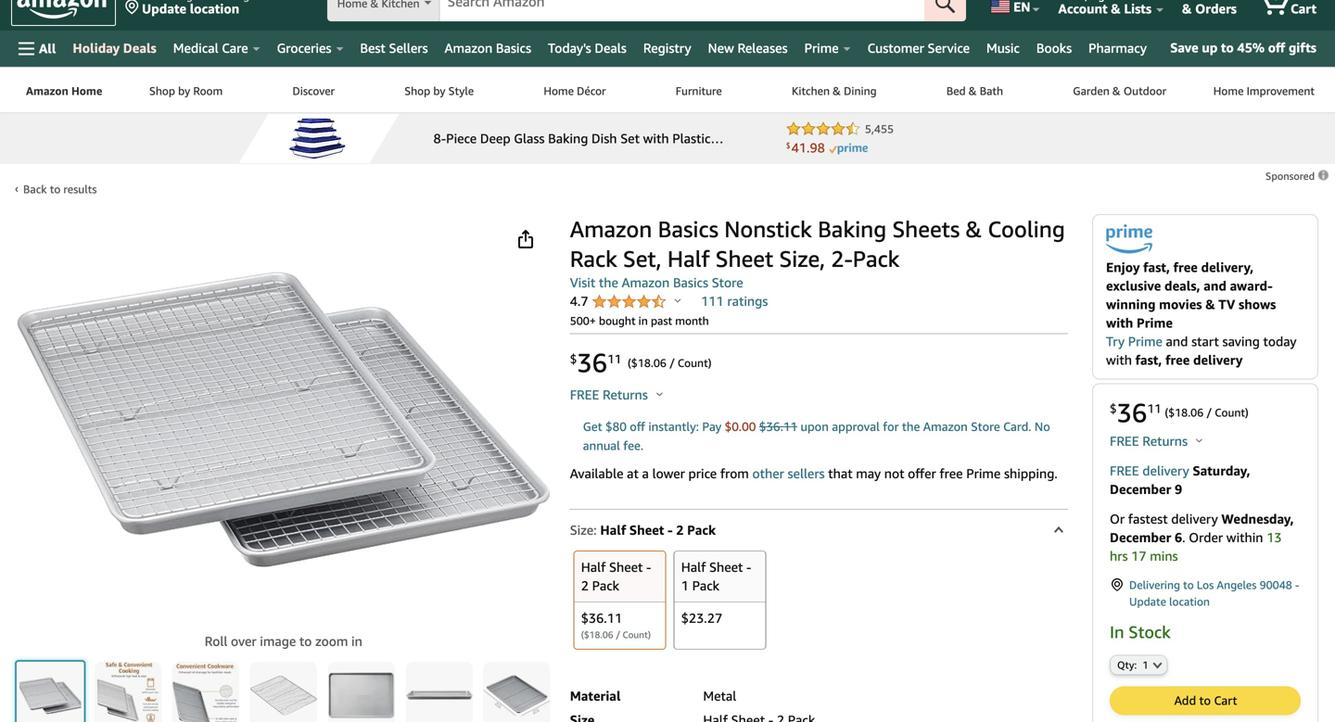 Task type: locate. For each thing, give the bounding box(es) containing it.
$ down 500+
[[570, 352, 577, 366]]

month
[[675, 314, 709, 327]]

/ down fast, free delivery
[[1207, 406, 1212, 419]]

home improvement link
[[1202, 68, 1327, 112]]

from
[[720, 466, 749, 481]]

delivery down start
[[1193, 352, 1243, 367]]

$36.11
[[759, 420, 798, 434], [581, 611, 622, 626]]

‹
[[15, 182, 19, 195]]

by inside shop by style link
[[433, 84, 446, 97]]

1 horizontal spatial store
[[971, 420, 1000, 434]]

store
[[712, 275, 743, 290], [971, 420, 1000, 434]]

delivery up "9"
[[1143, 463, 1189, 478]]

0 horizontal spatial store
[[712, 275, 743, 290]]

to right add at the right
[[1199, 693, 1211, 708]]

2 vertical spatial delivery
[[1171, 511, 1218, 527]]

customer
[[868, 40, 924, 56]]

0 vertical spatial cart
[[1291, 1, 1317, 16]]

popover image up month
[[674, 298, 681, 303]]

& right sheets
[[966, 216, 982, 242]]

roll over image to zoom in
[[205, 634, 362, 649]]

prime inside navigation navigation
[[804, 40, 839, 56]]

0 vertical spatial (
[[628, 356, 631, 369]]

returns up the free delivery link
[[1143, 433, 1188, 449]]

deals right holiday
[[123, 40, 156, 56]]

0 vertical spatial returns
[[603, 387, 648, 402]]

1 left dropdown icon
[[1143, 659, 1149, 671]]

amazon
[[445, 40, 493, 56], [26, 84, 68, 97], [570, 216, 652, 242], [622, 275, 670, 290], [923, 420, 968, 434]]

basics inside navigation navigation
[[496, 40, 531, 56]]

sellers
[[788, 466, 825, 481]]

36 up free delivery
[[1117, 397, 1147, 428]]

1 vertical spatial 36
[[1117, 397, 1147, 428]]

2 shop from the left
[[405, 84, 430, 97]]

4.7
[[570, 293, 592, 309]]

sellers
[[389, 40, 428, 56]]

los
[[1197, 578, 1214, 591]]

update up medical
[[142, 1, 186, 16]]

2 by from the left
[[433, 84, 446, 97]]

0 vertical spatial with
[[1106, 315, 1133, 330]]

sheet inside half sheet - 2 pack
[[609, 560, 643, 575]]

0 vertical spatial popover image
[[674, 298, 681, 303]]

1 vertical spatial and
[[1166, 334, 1188, 349]]

holiday deals link
[[64, 35, 165, 61]]

0 horizontal spatial the
[[599, 275, 618, 290]]

- down lower
[[668, 523, 673, 538]]

and up fast, free delivery
[[1166, 334, 1188, 349]]

1 vertical spatial $18.06
[[1168, 406, 1204, 419]]

kitchen
[[792, 84, 830, 97]]

1 horizontal spatial off
[[1268, 40, 1285, 55]]

2 inside selected size is half sheet - 2 pack. tap to collapse. element
[[676, 523, 684, 538]]

0 vertical spatial $36.11
[[759, 420, 798, 434]]

shop left 'room'
[[149, 84, 175, 97]]

free up get
[[570, 387, 599, 402]]

half up visit the amazon basics store link
[[667, 245, 710, 272]]

36 down 500+
[[577, 347, 607, 378]]

0 horizontal spatial home
[[71, 84, 102, 97]]

1 december from the top
[[1110, 482, 1171, 497]]

home for home improvement
[[1214, 84, 1244, 97]]

furniture link
[[641, 68, 757, 112]]

free returns button up $80 in the left bottom of the page
[[570, 386, 663, 404]]

bought
[[599, 314, 636, 327]]

size: half sheet - 2 pack
[[570, 523, 716, 538]]

other
[[752, 466, 784, 481]]

1
[[681, 578, 689, 594], [1143, 659, 1149, 671]]

amazon basics nonstick baking sheets & cooling rack set, half sheet size, 2-pack visit the amazon basics store
[[570, 216, 1065, 290]]

2 december from the top
[[1110, 530, 1171, 545]]

2 up $36.11 ($18.06 /  count)
[[581, 578, 589, 594]]

1 horizontal spatial returns
[[1143, 433, 1188, 449]]

( down 500+ bought in past month
[[628, 356, 631, 369]]

basics for amazon basics
[[496, 40, 531, 56]]

delivering
[[1129, 578, 1180, 591]]

half inside amazon basics nonstick baking sheets & cooling rack set, half sheet size, 2-pack visit the amazon basics store
[[667, 245, 710, 272]]

0 vertical spatial off
[[1268, 40, 1285, 55]]

the
[[599, 275, 618, 290], [902, 420, 920, 434]]

None submit
[[925, 0, 966, 21], [575, 552, 665, 649], [675, 552, 766, 649], [17, 662, 84, 722], [94, 662, 162, 722], [172, 662, 239, 722], [250, 662, 317, 722], [328, 662, 395, 722], [406, 662, 473, 722], [483, 662, 550, 722], [925, 0, 966, 21], [575, 552, 665, 649], [675, 552, 766, 649], [17, 662, 84, 722], [94, 662, 162, 722], [172, 662, 239, 722], [250, 662, 317, 722], [328, 662, 395, 722], [406, 662, 473, 722], [483, 662, 550, 722]]

home down holiday
[[71, 84, 102, 97]]

1 horizontal spatial popover image
[[674, 298, 681, 303]]

1 vertical spatial free
[[1166, 352, 1190, 367]]

december inside wednesday, december 6
[[1110, 530, 1171, 545]]

and start saving today with
[[1106, 334, 1297, 367]]

0 horizontal spatial update
[[142, 1, 186, 16]]

11 down bought
[[607, 352, 622, 366]]

0 vertical spatial free returns button
[[570, 386, 663, 404]]

up
[[1202, 40, 1218, 55]]

free delivery link
[[1110, 463, 1189, 478]]

by for room
[[178, 84, 190, 97]]

1 vertical spatial delivery
[[1143, 463, 1189, 478]]

fast, up the exclusive
[[1143, 259, 1170, 275]]

1 shop from the left
[[149, 84, 175, 97]]

free
[[1174, 259, 1198, 275], [1166, 352, 1190, 367], [940, 466, 963, 481]]

the right "visit" on the left of page
[[599, 275, 618, 290]]

1 horizontal spatial location
[[1169, 595, 1210, 608]]

update inside delivering to los angeles 90048 - update location
[[1129, 595, 1166, 608]]

1 horizontal spatial count)
[[678, 356, 712, 369]]

$18.06 up popover icon at bottom
[[1168, 406, 1204, 419]]

to inside navigation navigation
[[1221, 40, 1234, 55]]

or fastest delivery
[[1110, 511, 1222, 527]]

wednesday,
[[1222, 511, 1294, 527]]

0 vertical spatial store
[[712, 275, 743, 290]]

to left los
[[1183, 578, 1194, 591]]

0 vertical spatial 2
[[676, 523, 684, 538]]

upon
[[801, 420, 829, 434]]

new releases
[[708, 40, 788, 56]]

1 horizontal spatial cart
[[1291, 1, 1317, 16]]

- inside delivering to los angeles 90048 - update location
[[1295, 578, 1300, 591]]

kitchen & dining link
[[757, 68, 912, 112]]

1 vertical spatial $36.11
[[581, 611, 622, 626]]

free inside enjoy fast, free delivery, exclusive deals, and award- winning movies & tv shows with prime try prime
[[1174, 259, 1198, 275]]

sheet inside half sheet - 1 pack
[[709, 560, 743, 575]]

amazon basics link
[[436, 35, 540, 61]]

location down los
[[1169, 595, 1210, 608]]

1 vertical spatial popover image
[[656, 392, 663, 396]]

pack up $23.27 at bottom
[[692, 578, 720, 594]]

1 horizontal spatial 1
[[1143, 659, 1149, 671]]

1 vertical spatial free returns button
[[1110, 432, 1203, 450]]

medical care link
[[165, 35, 269, 61]]

fast,
[[1143, 259, 1170, 275], [1136, 352, 1162, 367]]

update inside 'update location' link
[[142, 1, 186, 16]]

free returns up free delivery
[[1110, 433, 1191, 449]]

store up the 111 ratings
[[712, 275, 743, 290]]

sheet down the size: half sheet - 2 pack
[[609, 560, 643, 575]]

shop for shop by style
[[405, 84, 430, 97]]

returns up $80 in the left bottom of the page
[[603, 387, 648, 402]]

dropdown image
[[1153, 661, 1163, 669]]

delivery for free
[[1193, 352, 1243, 367]]

1 up $23.27 at bottom
[[681, 578, 689, 594]]

popover image inside free returns button
[[656, 392, 663, 396]]

free returns up $80 in the left bottom of the page
[[570, 387, 651, 402]]

the right for
[[902, 420, 920, 434]]

$36.11 up ($18.06
[[581, 611, 622, 626]]

amazon down all
[[26, 84, 68, 97]]

0 vertical spatial $18.06
[[631, 356, 667, 369]]

amazon down set, at the left of page
[[622, 275, 670, 290]]

amazon home link
[[14, 68, 114, 112]]

1 horizontal spatial 11
[[1147, 402, 1162, 416]]

popover image up instantly:
[[656, 392, 663, 396]]

prime link
[[796, 35, 859, 61]]

1 horizontal spatial in
[[639, 314, 648, 327]]

amazon for amazon basics nonstick baking sheets & cooling rack set, half sheet size, 2-pack visit the amazon basics store
[[570, 216, 652, 242]]

by left 'style'
[[433, 84, 446, 97]]

0 horizontal spatial /
[[616, 630, 620, 640]]

1 horizontal spatial $ 36 11 ( $18.06 / count)
[[1110, 397, 1249, 428]]

delivery for fastest
[[1171, 511, 1218, 527]]

$ 36 11 ( $18.06 / count)
[[570, 347, 712, 378], [1110, 397, 1249, 428]]

with
[[1106, 315, 1133, 330], [1106, 352, 1132, 367]]

pack inside amazon basics nonstick baking sheets & cooling rack set, half sheet size, 2-pack visit the amazon basics store
[[853, 245, 900, 272]]

0 horizontal spatial $ 36 11 ( $18.06 / count)
[[570, 347, 712, 378]]

free right offer
[[940, 466, 963, 481]]

13 hrs 17 mins
[[1110, 530, 1282, 564]]

0 vertical spatial in
[[639, 314, 648, 327]]

1 vertical spatial store
[[971, 420, 1000, 434]]

home left décor
[[544, 84, 574, 97]]

0 horizontal spatial off
[[630, 420, 645, 434]]

update
[[142, 1, 186, 16], [1129, 595, 1166, 608]]

0 horizontal spatial location
[[190, 1, 239, 16]]

1 with from the top
[[1106, 315, 1133, 330]]

1 vertical spatial update
[[1129, 595, 1166, 608]]

sheet up $23.27 at bottom
[[709, 560, 743, 575]]

1 vertical spatial free returns
[[1110, 433, 1191, 449]]

december up '17' on the bottom of page
[[1110, 530, 1171, 545]]

popover image inside 4.7 button
[[674, 298, 681, 303]]

half
[[667, 245, 710, 272], [600, 523, 626, 538], [581, 560, 606, 575], [681, 560, 706, 575]]

(
[[628, 356, 631, 369], [1165, 406, 1168, 419]]

None search field
[[327, 0, 966, 23]]

amazon up offer
[[923, 420, 968, 434]]

exclusive
[[1106, 278, 1161, 293]]

amazon for amazon home
[[26, 84, 68, 97]]

- inside half sheet - 1 pack
[[747, 560, 752, 575]]

sheet up half sheet - 2 pack
[[630, 523, 664, 538]]

with down try
[[1106, 352, 1132, 367]]

kitchen & dining
[[792, 84, 877, 97]]

sheet down nonstick
[[716, 245, 774, 272]]

- down selected size is half sheet - 2 pack. tap to collapse. element
[[747, 560, 752, 575]]

free returns
[[570, 387, 651, 402], [1110, 433, 1191, 449]]

2 vertical spatial basics
[[673, 275, 708, 290]]

Search Amazon text field
[[440, 0, 925, 20]]

. order within
[[1182, 530, 1267, 545]]

$ 36 11 ( $18.06 / count) up popover icon at bottom
[[1110, 397, 1249, 428]]

enjoy fast, free delivery, exclusive deals, and award- winning movies & tv shows with prime try prime
[[1106, 259, 1276, 349]]

nonstick
[[724, 216, 812, 242]]

- right the '90048'
[[1295, 578, 1300, 591]]

count)
[[678, 356, 712, 369], [1215, 406, 1249, 419], [623, 630, 651, 640]]

2 deals from the left
[[595, 40, 627, 56]]

with inside enjoy fast, free delivery, exclusive deals, and award- winning movies & tv shows with prime try prime
[[1106, 315, 1133, 330]]

0 vertical spatial fast,
[[1143, 259, 1170, 275]]

0 vertical spatial free returns
[[570, 387, 651, 402]]

set,
[[623, 245, 662, 272]]

0 vertical spatial december
[[1110, 482, 1171, 497]]

1 home from the left
[[71, 84, 102, 97]]

cart up "gifts"
[[1291, 1, 1317, 16]]

1 horizontal spatial 36
[[1117, 397, 1147, 428]]

1 by from the left
[[178, 84, 190, 97]]

0 horizontal spatial and
[[1166, 334, 1188, 349]]

count) down month
[[678, 356, 712, 369]]

basics up set, at the left of page
[[658, 216, 719, 242]]

0 vertical spatial free
[[1174, 259, 1198, 275]]

by for style
[[433, 84, 446, 97]]

in left past on the top
[[639, 314, 648, 327]]

2 with from the top
[[1106, 352, 1132, 367]]

$36.11 left upon
[[759, 420, 798, 434]]

basics
[[496, 40, 531, 56], [658, 216, 719, 242], [673, 275, 708, 290]]

2 home from the left
[[544, 84, 574, 97]]

1 horizontal spatial /
[[670, 356, 675, 369]]

home improvement
[[1214, 84, 1315, 97]]

deals for today's deals
[[595, 40, 627, 56]]

the inside upon approval for the amazon store card. no annual fee.
[[902, 420, 920, 434]]

dining
[[844, 84, 877, 97]]

1 horizontal spatial free returns
[[1110, 433, 1191, 449]]

best sellers
[[360, 40, 428, 56]]

movies
[[1159, 297, 1202, 312]]

off up the fee.
[[630, 420, 645, 434]]

1 horizontal spatial 2
[[676, 523, 684, 538]]

& orders link
[[1174, 0, 1245, 26]]

0 vertical spatial count)
[[678, 356, 712, 369]]

0 horizontal spatial 1
[[681, 578, 689, 594]]

gifts
[[1289, 40, 1317, 55]]

4.7 button
[[570, 293, 681, 311]]

amazon prime logo image
[[1106, 224, 1153, 258]]

- down the size: half sheet - 2 pack
[[646, 560, 651, 575]]

by inside shop by room link
[[178, 84, 190, 97]]

material
[[570, 689, 621, 704]]

free returns button
[[570, 386, 663, 404], [1110, 432, 1203, 450]]

11 down fast, free delivery
[[1147, 402, 1162, 416]]

count) up saturday,
[[1215, 406, 1249, 419]]

count) right ($18.06
[[623, 630, 651, 640]]

1 vertical spatial returns
[[1143, 433, 1188, 449]]

1 vertical spatial with
[[1106, 352, 1132, 367]]

& inside amazon basics nonstick baking sheets & cooling rack set, half sheet size, 2-pack visit the amazon basics store
[[966, 216, 982, 242]]

december down the free delivery link
[[1110, 482, 1171, 497]]

to right back
[[50, 183, 61, 196]]

décor
[[577, 84, 606, 97]]

0 horizontal spatial $
[[570, 352, 577, 366]]

1 vertical spatial basics
[[658, 216, 719, 242]]

& left lists
[[1111, 1, 1121, 16]]

0 vertical spatial update
[[142, 1, 186, 16]]

2 vertical spatial count)
[[623, 630, 651, 640]]

customer service link
[[859, 35, 978, 61]]

/ down past on the top
[[670, 356, 675, 369]]

free up the free delivery link
[[1110, 433, 1139, 449]]

$ down try
[[1110, 402, 1117, 416]]

december inside saturday, december 9
[[1110, 482, 1171, 497]]

0 horizontal spatial in
[[351, 634, 362, 649]]

shop by room link
[[114, 68, 258, 112]]

half down size:
[[581, 560, 606, 575]]

$ 36 11 ( $18.06 / count) down 500+ bought in past month
[[570, 347, 712, 378]]

update down delivering
[[1129, 595, 1166, 608]]

shop
[[149, 84, 175, 97], [405, 84, 430, 97]]

1 vertical spatial in
[[351, 634, 362, 649]]

store left card.
[[971, 420, 1000, 434]]

past
[[651, 314, 672, 327]]

$
[[570, 352, 577, 366], [1110, 402, 1117, 416]]

1 horizontal spatial free returns button
[[1110, 432, 1203, 450]]

amazon up "rack"
[[570, 216, 652, 242]]

0 vertical spatial basics
[[496, 40, 531, 56]]

3 home from the left
[[1214, 84, 1244, 97]]

1 vertical spatial 11
[[1147, 402, 1162, 416]]

roll
[[205, 634, 228, 649]]

& right 'bed'
[[969, 84, 977, 97]]

free up or
[[1110, 463, 1139, 478]]

0 vertical spatial /
[[670, 356, 675, 369]]

and up tv
[[1204, 278, 1227, 293]]

& left tv
[[1206, 297, 1215, 312]]

price
[[688, 466, 717, 481]]

0 horizontal spatial returns
[[603, 387, 648, 402]]

groceries link
[[269, 35, 352, 61]]

home down save up to 45% off gifts link
[[1214, 84, 1244, 97]]

fast, down the try prime link
[[1136, 352, 1162, 367]]

1 vertical spatial cart
[[1214, 693, 1237, 708]]

‹ back to results
[[15, 182, 97, 196]]

baking
[[818, 216, 887, 242]]

0 vertical spatial location
[[190, 1, 239, 16]]

amazon up 'style'
[[445, 40, 493, 56]]

with up try
[[1106, 315, 1133, 330]]

$18.06 down 500+ bought in past month
[[631, 356, 667, 369]]

prime up the try prime link
[[1137, 315, 1173, 330]]

0 horizontal spatial free returns
[[570, 387, 651, 402]]

0 horizontal spatial 2
[[581, 578, 589, 594]]

0 horizontal spatial $36.11
[[581, 611, 622, 626]]

1 vertical spatial december
[[1110, 530, 1171, 545]]

amazon image
[[17, 0, 107, 19]]

1 vertical spatial $
[[1110, 402, 1117, 416]]

1 horizontal spatial the
[[902, 420, 920, 434]]

1 vertical spatial /
[[1207, 406, 1212, 419]]

$0.00
[[725, 420, 756, 434]]

1 horizontal spatial update
[[1129, 595, 1166, 608]]

prime up kitchen & dining link
[[804, 40, 839, 56]]

garden & outdoor
[[1073, 84, 1167, 97]]

in right zoom
[[351, 634, 362, 649]]

off right 45%
[[1268, 40, 1285, 55]]

store inside upon approval for the amazon store card. no annual fee.
[[971, 420, 1000, 434]]

basics up "111" at the right of the page
[[673, 275, 708, 290]]

bed & bath link
[[912, 68, 1038, 112]]

popover image
[[674, 298, 681, 303], [656, 392, 663, 396]]

1 vertical spatial the
[[902, 420, 920, 434]]

to left zoom
[[299, 634, 312, 649]]

half up $23.27 at bottom
[[681, 560, 706, 575]]

returns for free returns button to the right
[[1143, 433, 1188, 449]]

basics left the today's
[[496, 40, 531, 56]]

0 horizontal spatial popover image
[[656, 392, 663, 396]]

garden & outdoor link
[[1038, 68, 1202, 112]]

1 deals from the left
[[123, 40, 156, 56]]

amazon for amazon basics
[[445, 40, 493, 56]]

leave feedback on sponsored ad element
[[1266, 170, 1331, 182]]

1 horizontal spatial home
[[544, 84, 574, 97]]

cart right add at the right
[[1214, 693, 1237, 708]]

free returns button up free delivery
[[1110, 432, 1203, 450]]

0 horizontal spatial by
[[178, 84, 190, 97]]

2 down lower
[[676, 523, 684, 538]]

- inside selected size is half sheet - 2 pack. tap to collapse. element
[[668, 523, 673, 538]]

1 horizontal spatial by
[[433, 84, 446, 97]]

free up deals,
[[1174, 259, 1198, 275]]

& inside enjoy fast, free delivery, exclusive deals, and award- winning movies & tv shows with prime try prime
[[1206, 297, 1215, 312]]

none search field inside navigation navigation
[[327, 0, 966, 23]]

0 vertical spatial 11
[[607, 352, 622, 366]]

/ right ($18.06
[[616, 630, 620, 640]]

0 vertical spatial 1
[[681, 578, 689, 594]]



Task type: vqa. For each thing, say whether or not it's contained in the screenshot.
the right | image
no



Task type: describe. For each thing, give the bounding box(es) containing it.
delivering to los angeles 90048 - update location link
[[1110, 577, 1301, 610]]

half inside half sheet - 1 pack
[[681, 560, 706, 575]]

sponsored link
[[1266, 167, 1331, 185]]

with inside and start saving today with
[[1106, 352, 1132, 367]]

releases
[[738, 40, 788, 56]]

1 inside half sheet - 1 pack
[[681, 578, 689, 594]]

sheets
[[892, 216, 960, 242]]

amazon basics nonstick baking sheets &amp; cooling rack set, half sheet size, 2-pack image
[[17, 272, 550, 567]]

december for wednesday, december 6
[[1110, 530, 1171, 545]]

try prime link
[[1106, 334, 1163, 349]]

fast, inside enjoy fast, free delivery, exclusive deals, and award- winning movies & tv shows with prime try prime
[[1143, 259, 1170, 275]]

0 horizontal spatial cart
[[1214, 693, 1237, 708]]

$23.27
[[681, 611, 723, 626]]

deals,
[[1165, 278, 1200, 293]]

metal
[[703, 689, 736, 704]]

pharmacy link
[[1080, 35, 1155, 61]]

bed
[[947, 84, 966, 97]]

prime left shipping.
[[966, 466, 1001, 481]]

Add to Cart submit
[[1111, 687, 1300, 714]]

outdoor
[[1124, 84, 1167, 97]]

fast, free delivery
[[1136, 352, 1243, 367]]

delivery,
[[1201, 259, 1254, 275]]

order
[[1189, 530, 1223, 545]]

saturday,
[[1193, 463, 1250, 478]]

save
[[1170, 40, 1199, 55]]

music link
[[978, 35, 1028, 61]]

1 horizontal spatial $36.11
[[759, 420, 798, 434]]

& left the 'orders'
[[1182, 1, 1192, 16]]

bed & bath
[[947, 84, 1003, 97]]

account & lists
[[1059, 1, 1152, 16]]

to inside delivering to los angeles 90048 - update location
[[1183, 578, 1194, 591]]

amazon inside upon approval for the amazon store card. no annual fee.
[[923, 420, 968, 434]]

the inside amazon basics nonstick baking sheets & cooling rack set, half sheet size, 2-pack visit the amazon basics store
[[599, 275, 618, 290]]

location inside navigation navigation
[[190, 1, 239, 16]]

13
[[1267, 530, 1282, 545]]

garden
[[1073, 84, 1110, 97]]

today's
[[548, 40, 591, 56]]

style
[[448, 84, 474, 97]]

size:
[[570, 523, 597, 538]]

$36.11 inside $36.11 ($18.06 /  count)
[[581, 611, 622, 626]]

popover image
[[1196, 438, 1203, 443]]

customer service
[[868, 40, 970, 56]]

get
[[583, 420, 602, 434]]

location inside delivering to los angeles 90048 - update location
[[1169, 595, 1210, 608]]

fastest
[[1128, 511, 1168, 527]]

count) inside $36.11 ($18.06 /  count)
[[623, 630, 651, 640]]

shop by room
[[149, 84, 223, 97]]

0 horizontal spatial free returns button
[[570, 386, 663, 404]]

to inside ‹ back to results
[[50, 183, 61, 196]]

2 vertical spatial free
[[940, 466, 963, 481]]

wednesday, december 6
[[1110, 511, 1294, 545]]

basics for amazon basics nonstick baking sheets & cooling rack set, half sheet size, 2-pack visit the amazon basics store
[[658, 216, 719, 242]]

holiday
[[73, 40, 120, 56]]

lower
[[652, 466, 685, 481]]

deals for holiday deals
[[123, 40, 156, 56]]

offer
[[908, 466, 936, 481]]

today's deals
[[548, 40, 627, 56]]

amazon home
[[26, 84, 102, 97]]

0 vertical spatial $ 36 11 ( $18.06 / count)
[[570, 347, 712, 378]]

1 vertical spatial (
[[1165, 406, 1168, 419]]

cart inside navigation navigation
[[1291, 1, 1317, 16]]

image
[[260, 634, 296, 649]]

may
[[856, 466, 881, 481]]

results
[[63, 183, 97, 196]]

today
[[1263, 334, 1297, 349]]

0 horizontal spatial 36
[[577, 347, 607, 378]]

pack inside half sheet - 1 pack
[[692, 578, 720, 594]]

pharmacy
[[1089, 40, 1147, 56]]

fee.
[[623, 439, 644, 453]]

saving
[[1223, 334, 1260, 349]]

returns for leftmost free returns button
[[603, 387, 648, 402]]

visit the amazon basics store link
[[570, 275, 743, 290]]

- inside half sheet - 2 pack
[[646, 560, 651, 575]]

store inside amazon basics nonstick baking sheets & cooling rack set, half sheet size, 2-pack visit the amazon basics store
[[712, 275, 743, 290]]

and inside enjoy fast, free delivery, exclusive deals, and award- winning movies & tv shows with prime try prime
[[1204, 278, 1227, 293]]

/ inside $36.11 ($18.06 /  count)
[[616, 630, 620, 640]]

500+ bought in past month
[[570, 314, 709, 327]]

get $80 off instantly: pay $0.00 $36.11
[[583, 420, 798, 434]]

shop by style link
[[370, 68, 509, 112]]

$36.11 ($18.06 /  count)
[[581, 611, 651, 640]]

try
[[1106, 334, 1125, 349]]

orders
[[1195, 1, 1237, 16]]

books
[[1037, 40, 1072, 56]]

& right garden
[[1113, 84, 1121, 97]]

and inside and start saving today with
[[1166, 334, 1188, 349]]

december for saturday, december 9
[[1110, 482, 1171, 497]]

2 horizontal spatial count)
[[1215, 406, 1249, 419]]

pack inside half sheet - 2 pack
[[592, 578, 619, 594]]

half right size:
[[600, 523, 626, 538]]

in
[[1110, 622, 1124, 642]]

size,
[[779, 245, 825, 272]]

home for home décor
[[544, 84, 574, 97]]

award-
[[1230, 278, 1273, 293]]

0 horizontal spatial 11
[[607, 352, 622, 366]]

0 vertical spatial free
[[570, 387, 599, 402]]

2 inside half sheet - 2 pack
[[581, 578, 589, 594]]

& orders
[[1182, 1, 1237, 16]]

0 horizontal spatial (
[[628, 356, 631, 369]]

500+
[[570, 314, 596, 327]]

111 ratings link
[[701, 293, 768, 309]]

half sheet - 1 pack
[[681, 560, 752, 594]]

discover link
[[258, 68, 370, 112]]

books link
[[1028, 35, 1080, 61]]

saturday, december 9
[[1110, 463, 1250, 497]]

music
[[987, 40, 1020, 56]]

off inside navigation navigation
[[1268, 40, 1285, 55]]

shop by style
[[405, 84, 474, 97]]

selected size is half sheet - 2 pack. tap to collapse. element
[[570, 510, 1068, 548]]

half inside half sheet - 2 pack
[[581, 560, 606, 575]]

1 vertical spatial $ 36 11 ( $18.06 / count)
[[1110, 397, 1249, 428]]

save up to 45% off gifts
[[1170, 40, 1317, 55]]

1 vertical spatial off
[[630, 420, 645, 434]]

other sellers link
[[752, 466, 825, 481]]

medical
[[173, 40, 218, 56]]

or
[[1110, 511, 1125, 527]]

6
[[1175, 530, 1182, 545]]

visit
[[570, 275, 596, 290]]

home décor link
[[509, 68, 641, 112]]

lists
[[1124, 1, 1152, 16]]

over
[[231, 634, 257, 649]]

rack
[[570, 245, 617, 272]]

navigation navigation
[[0, 0, 1335, 113]]

& left dining
[[833, 84, 841, 97]]

shop for shop by room
[[149, 84, 175, 97]]

mins
[[1150, 548, 1178, 564]]

service
[[928, 40, 970, 56]]

new releases link
[[700, 35, 796, 61]]

1 vertical spatial 1
[[1143, 659, 1149, 671]]

sheet inside amazon basics nonstick baking sheets & cooling rack set, half sheet size, 2-pack visit the amazon basics store
[[716, 245, 774, 272]]

best
[[360, 40, 386, 56]]

best sellers link
[[352, 35, 436, 61]]

1 vertical spatial fast,
[[1136, 352, 1162, 367]]

prime right try
[[1128, 334, 1163, 349]]

shows
[[1239, 297, 1276, 312]]

0 horizontal spatial $18.06
[[631, 356, 667, 369]]

1 horizontal spatial $18.06
[[1168, 406, 1204, 419]]

shipping.
[[1004, 466, 1058, 481]]

registry link
[[635, 35, 700, 61]]

amazon basics
[[445, 40, 531, 56]]

1 vertical spatial free
[[1110, 433, 1139, 449]]

ratings
[[727, 293, 768, 309]]

2 vertical spatial free
[[1110, 463, 1139, 478]]

pack up half sheet - 1 pack
[[687, 523, 716, 538]]



